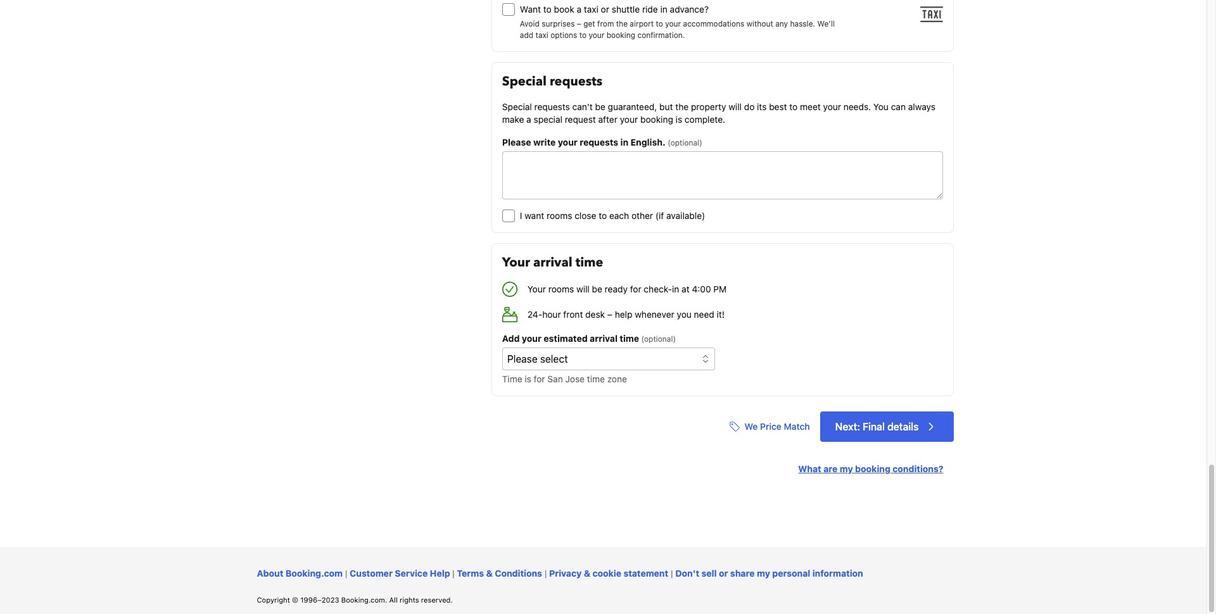 Task type: vqa. For each thing, say whether or not it's contained in the screenshot.
Turtle
no



Task type: describe. For each thing, give the bounding box(es) containing it.
your for your arrival time
[[502, 254, 530, 271]]

4:00 pm
[[692, 284, 727, 295]]

sell
[[702, 568, 717, 579]]

the inside the special requests can't be guaranteed, but the property will do its best to meet your needs. you can always make a special request after your booking is complete.
[[676, 101, 689, 112]]

available)
[[667, 210, 706, 221]]

personal
[[773, 568, 811, 579]]

privacy
[[550, 568, 582, 579]]

your arrival time
[[502, 254, 604, 271]]

cookie
[[593, 568, 622, 579]]

always
[[909, 101, 936, 112]]

don't sell or share my personal information link
[[676, 568, 864, 579]]

at
[[682, 284, 690, 295]]

24-hour front desk – help whenever you need it!
[[528, 309, 725, 320]]

0 vertical spatial taxi
[[584, 4, 599, 15]]

whenever
[[635, 309, 675, 320]]

1 horizontal spatial in
[[661, 4, 668, 15]]

time is for san jose time zone
[[502, 374, 627, 385]]

– inside avoid surprises – get from the airport to your accommodations without any hassle. we'll add taxi options to your booking confirmation.
[[577, 19, 582, 28]]

can't
[[573, 101, 593, 112]]

accommodations
[[684, 19, 745, 28]]

0 horizontal spatial my
[[757, 568, 771, 579]]

customer service help link
[[350, 568, 453, 579]]

add
[[520, 30, 534, 40]]

0 vertical spatial rooms
[[547, 210, 573, 221]]

your up the confirmation.
[[666, 19, 681, 28]]

help
[[430, 568, 450, 579]]

1 vertical spatial will
[[577, 284, 590, 295]]

estimated
[[544, 333, 588, 344]]

next: final details button
[[821, 412, 955, 442]]

zone
[[608, 374, 627, 385]]

your right meet
[[824, 101, 842, 112]]

other
[[632, 210, 654, 221]]

we
[[745, 421, 758, 432]]

add
[[502, 333, 520, 344]]

0 vertical spatial time
[[576, 254, 604, 271]]

24-
[[528, 309, 543, 320]]

special for special requests can't be guaranteed, but the property will do its best to meet your needs. you can always make a special request after your booking is complete.
[[502, 101, 532, 112]]

about booking.com link
[[257, 568, 343, 579]]

please
[[502, 137, 531, 148]]

information
[[813, 568, 864, 579]]

about
[[257, 568, 284, 579]]

2 vertical spatial time
[[587, 374, 605, 385]]

terms & conditions link
[[457, 568, 542, 579]]

i
[[520, 210, 523, 221]]

booking.com.
[[341, 597, 387, 605]]

close
[[575, 210, 597, 221]]

need
[[694, 309, 715, 320]]

from
[[598, 19, 614, 28]]

want
[[520, 4, 541, 15]]

privacy & cookie statement link
[[550, 568, 669, 579]]

be for guaranteed,
[[595, 101, 606, 112]]

jose
[[566, 374, 585, 385]]

avoid surprises – get from the airport to your accommodations without any hassle. we'll add taxi options to your booking confirmation.
[[520, 19, 835, 40]]

best
[[770, 101, 788, 112]]

to down get
[[580, 30, 587, 40]]

(optional) inside add your estimated arrival time (optional)
[[642, 335, 676, 344]]

requests for special requests
[[550, 73, 603, 90]]

can
[[892, 101, 906, 112]]

after
[[599, 114, 618, 125]]

0 vertical spatial for
[[630, 284, 642, 295]]

booking inside avoid surprises – get from the airport to your accommodations without any hassle. we'll add taxi options to your booking confirmation.
[[607, 30, 636, 40]]

(optional) inside please write your requests in english. (optional)
[[668, 138, 703, 148]]

but
[[660, 101, 673, 112]]

san
[[548, 374, 563, 385]]

your down guaranteed,
[[620, 114, 638, 125]]

avoid
[[520, 19, 540, 28]]

your for your rooms will be ready for check-in at 4:00 pm
[[528, 284, 546, 295]]

1 horizontal spatial arrival
[[590, 333, 618, 344]]

don't
[[676, 568, 700, 579]]

confirmation.
[[638, 30, 685, 40]]

taxi inside avoid surprises – get from the airport to your accommodations without any hassle. we'll add taxi options to your booking confirmation.
[[536, 30, 549, 40]]

to left each
[[599, 210, 607, 221]]

2 horizontal spatial booking
[[856, 464, 891, 475]]

add your estimated arrival time (optional)
[[502, 333, 676, 344]]

desk
[[586, 309, 605, 320]]

customer
[[350, 568, 393, 579]]

customer service help terms & conditions
[[350, 568, 542, 579]]

rights
[[400, 597, 419, 605]]

0 horizontal spatial in
[[621, 137, 629, 148]]

guaranteed,
[[608, 101, 657, 112]]

request
[[565, 114, 596, 125]]

options
[[551, 30, 578, 40]]

shuttle
[[612, 4, 640, 15]]

please write your requests in english. (optional)
[[502, 137, 703, 148]]

we price match button
[[725, 416, 816, 439]]

to inside the special requests can't be guaranteed, but the property will do its best to meet your needs. you can always make a special request after your booking is complete.
[[790, 101, 798, 112]]

meet
[[801, 101, 821, 112]]

service
[[395, 568, 428, 579]]

2 vertical spatial requests
[[580, 137, 619, 148]]

next: final details
[[836, 421, 919, 433]]

what are my booking conditions?
[[799, 464, 944, 475]]

special requests
[[502, 73, 603, 90]]



Task type: locate. For each thing, give the bounding box(es) containing it.
we'll
[[818, 19, 835, 28]]

will up front
[[577, 284, 590, 295]]

special for special requests
[[502, 73, 547, 90]]

1 vertical spatial in
[[621, 137, 629, 148]]

0 horizontal spatial arrival
[[534, 254, 573, 271]]

1 horizontal spatial for
[[630, 284, 642, 295]]

0 vertical spatial –
[[577, 19, 582, 28]]

0 vertical spatial arrival
[[534, 254, 573, 271]]

0 vertical spatial will
[[729, 101, 742, 112]]

special inside the special requests can't be guaranteed, but the property will do its best to meet your needs. you can always make a special request after your booking is complete.
[[502, 101, 532, 112]]

what are my booking conditions? link
[[799, 464, 944, 475]]

arrival down want at the top left
[[534, 254, 573, 271]]

1 horizontal spatial the
[[676, 101, 689, 112]]

(optional) down the complete.
[[668, 138, 703, 148]]

terms
[[457, 568, 484, 579]]

1 vertical spatial special
[[502, 101, 532, 112]]

special
[[534, 114, 563, 125]]

requests inside the special requests can't be guaranteed, but the property will do its best to meet your needs. you can always make a special request after your booking is complete.
[[535, 101, 570, 112]]

want
[[525, 210, 545, 221]]

0 horizontal spatial or
[[601, 4, 610, 15]]

1 vertical spatial is
[[525, 374, 532, 385]]

complete.
[[685, 114, 726, 125]]

make
[[502, 114, 524, 125]]

0 vertical spatial the
[[616, 19, 628, 28]]

0 vertical spatial a
[[577, 4, 582, 15]]

2 special from the top
[[502, 101, 532, 112]]

your
[[666, 19, 681, 28], [589, 30, 605, 40], [824, 101, 842, 112], [620, 114, 638, 125], [558, 137, 578, 148], [522, 333, 542, 344]]

all
[[389, 597, 398, 605]]

0 horizontal spatial is
[[525, 374, 532, 385]]

about booking.com
[[257, 568, 343, 579]]

your right write
[[558, 137, 578, 148]]

1 vertical spatial a
[[527, 114, 532, 125]]

to right best
[[790, 101, 798, 112]]

your right add
[[522, 333, 542, 344]]

0 vertical spatial in
[[661, 4, 668, 15]]

0 vertical spatial your
[[502, 254, 530, 271]]

booking down the final
[[856, 464, 891, 475]]

any
[[776, 19, 788, 28]]

be inside the special requests can't be guaranteed, but the property will do its best to meet your needs. you can always make a special request after your booking is complete.
[[595, 101, 606, 112]]

0 horizontal spatial a
[[527, 114, 532, 125]]

the down shuttle
[[616, 19, 628, 28]]

0 vertical spatial my
[[840, 464, 854, 475]]

1 vertical spatial time
[[620, 333, 640, 344]]

each
[[610, 210, 629, 221]]

your down get
[[589, 30, 605, 40]]

book
[[554, 4, 575, 15]]

my right are
[[840, 464, 854, 475]]

privacy & cookie statement
[[550, 568, 669, 579]]

special requests can't be guaranteed, but the property will do its best to meet your needs. you can always make a special request after your booking is complete.
[[502, 101, 936, 125]]

in
[[661, 4, 668, 15], [621, 137, 629, 148], [672, 284, 680, 295]]

0 horizontal spatial the
[[616, 19, 628, 28]]

(if
[[656, 210, 664, 221]]

to
[[544, 4, 552, 15], [656, 19, 663, 28], [580, 30, 587, 40], [790, 101, 798, 112], [599, 210, 607, 221]]

or up from
[[601, 4, 610, 15]]

write
[[534, 137, 556, 148]]

(optional)
[[668, 138, 703, 148], [642, 335, 676, 344]]

requests up can't
[[550, 73, 603, 90]]

will inside the special requests can't be guaranteed, but the property will do its best to meet your needs. you can always make a special request after your booking is complete.
[[729, 101, 742, 112]]

time right jose in the bottom of the page
[[587, 374, 605, 385]]

(optional) down the "whenever"
[[642, 335, 676, 344]]

0 vertical spatial is
[[676, 114, 683, 125]]

will
[[729, 101, 742, 112], [577, 284, 590, 295]]

2 horizontal spatial in
[[672, 284, 680, 295]]

your
[[502, 254, 530, 271], [528, 284, 546, 295]]

1996–2023
[[301, 597, 339, 605]]

rooms right want at the top left
[[547, 210, 573, 221]]

1 horizontal spatial my
[[840, 464, 854, 475]]

my right share
[[757, 568, 771, 579]]

you
[[874, 101, 889, 112]]

time
[[502, 374, 523, 385]]

be left ready
[[592, 284, 603, 295]]

requests up special
[[535, 101, 570, 112]]

& left cookie at bottom
[[584, 568, 591, 579]]

1 vertical spatial your
[[528, 284, 546, 295]]

None text field
[[502, 151, 944, 200]]

will left 'do'
[[729, 101, 742, 112]]

ready
[[605, 284, 628, 295]]

0 vertical spatial requests
[[550, 73, 603, 90]]

1 horizontal spatial –
[[608, 309, 613, 320]]

for right ready
[[630, 284, 642, 295]]

0 horizontal spatial –
[[577, 19, 582, 28]]

2 & from the left
[[584, 568, 591, 579]]

booking inside the special requests can't be guaranteed, but the property will do its best to meet your needs. you can always make a special request after your booking is complete.
[[641, 114, 674, 125]]

1 horizontal spatial booking
[[641, 114, 674, 125]]

0 vertical spatial special
[[502, 73, 547, 90]]

check-
[[644, 284, 672, 295]]

reserved.
[[421, 597, 453, 605]]

match
[[784, 421, 810, 432]]

your rooms will be ready for check-in at 4:00 pm
[[528, 284, 727, 295]]

airport
[[630, 19, 654, 28]]

booking.com
[[286, 568, 343, 579]]

requests down after
[[580, 137, 619, 148]]

1 special from the top
[[502, 73, 547, 90]]

or right sell
[[719, 568, 729, 579]]

a right book
[[577, 4, 582, 15]]

1 vertical spatial arrival
[[590, 333, 618, 344]]

0 horizontal spatial taxi
[[536, 30, 549, 40]]

1 vertical spatial for
[[534, 374, 545, 385]]

in left at
[[672, 284, 680, 295]]

to left book
[[544, 4, 552, 15]]

a
[[577, 4, 582, 15], [527, 114, 532, 125]]

& right terms
[[486, 568, 493, 579]]

a inside the special requests can't be guaranteed, but the property will do its best to meet your needs. you can always make a special request after your booking is complete.
[[527, 114, 532, 125]]

we price match
[[745, 421, 810, 432]]

1 horizontal spatial is
[[676, 114, 683, 125]]

next:
[[836, 421, 861, 433]]

requests for special requests can't be guaranteed, but the property will do its best to meet your needs. you can always make a special request after your booking is complete.
[[535, 101, 570, 112]]

1 & from the left
[[486, 568, 493, 579]]

1 vertical spatial the
[[676, 101, 689, 112]]

taxi up get
[[584, 4, 599, 15]]

what
[[799, 464, 822, 475]]

a right make
[[527, 114, 532, 125]]

final
[[863, 421, 885, 433]]

arrival
[[534, 254, 573, 271], [590, 333, 618, 344]]

&
[[486, 568, 493, 579], [584, 568, 591, 579]]

1 vertical spatial (optional)
[[642, 335, 676, 344]]

2 vertical spatial booking
[[856, 464, 891, 475]]

0 vertical spatial or
[[601, 4, 610, 15]]

1 vertical spatial be
[[592, 284, 603, 295]]

is inside the special requests can't be guaranteed, but the property will do its best to meet your needs. you can always make a special request after your booking is complete.
[[676, 114, 683, 125]]

1 vertical spatial my
[[757, 568, 771, 579]]

is left the complete.
[[676, 114, 683, 125]]

for left san
[[534, 374, 545, 385]]

for
[[630, 284, 642, 295], [534, 374, 545, 385]]

1 vertical spatial requests
[[535, 101, 570, 112]]

your down i
[[502, 254, 530, 271]]

advance?
[[670, 4, 709, 15]]

1 horizontal spatial or
[[719, 568, 729, 579]]

booking down from
[[607, 30, 636, 40]]

1 vertical spatial taxi
[[536, 30, 549, 40]]

1 horizontal spatial taxi
[[584, 4, 599, 15]]

–
[[577, 19, 582, 28], [608, 309, 613, 320]]

conditions?
[[893, 464, 944, 475]]

in right the ride
[[661, 4, 668, 15]]

1 vertical spatial rooms
[[549, 284, 574, 295]]

needs.
[[844, 101, 872, 112]]

– left get
[[577, 19, 582, 28]]

rooms
[[547, 210, 573, 221], [549, 284, 574, 295]]

details
[[888, 421, 919, 433]]

©
[[292, 597, 299, 605]]

surprises
[[542, 19, 575, 28]]

conditions
[[495, 568, 542, 579]]

booking
[[607, 30, 636, 40], [641, 114, 674, 125], [856, 464, 891, 475]]

0 horizontal spatial &
[[486, 568, 493, 579]]

1 vertical spatial –
[[608, 309, 613, 320]]

1 vertical spatial or
[[719, 568, 729, 579]]

taxi right add on the left top of the page
[[536, 30, 549, 40]]

– left the help
[[608, 309, 613, 320]]

time down 24-hour front desk – help whenever you need it!
[[620, 333, 640, 344]]

1 horizontal spatial a
[[577, 4, 582, 15]]

front
[[564, 309, 583, 320]]

hassle.
[[791, 19, 816, 28]]

property
[[691, 101, 727, 112]]

arrival down desk
[[590, 333, 618, 344]]

share
[[731, 568, 755, 579]]

help
[[615, 309, 633, 320]]

to up the confirmation.
[[656, 19, 663, 28]]

0 horizontal spatial will
[[577, 284, 590, 295]]

it!
[[717, 309, 725, 320]]

0 horizontal spatial booking
[[607, 30, 636, 40]]

i want rooms close to each other (if available)
[[520, 210, 706, 221]]

its
[[757, 101, 767, 112]]

are
[[824, 464, 838, 475]]

in left english.
[[621, 137, 629, 148]]

without
[[747, 19, 774, 28]]

the
[[616, 19, 628, 28], [676, 101, 689, 112]]

time up your rooms will be ready for check-in at 4:00 pm
[[576, 254, 604, 271]]

statement
[[624, 568, 669, 579]]

get
[[584, 19, 596, 28]]

0 vertical spatial booking
[[607, 30, 636, 40]]

be for ready
[[592, 284, 603, 295]]

taxi
[[584, 4, 599, 15], [536, 30, 549, 40]]

booking down but
[[641, 114, 674, 125]]

be up after
[[595, 101, 606, 112]]

my
[[840, 464, 854, 475], [757, 568, 771, 579]]

the inside avoid surprises – get from the airport to your accommodations without any hassle. we'll add taxi options to your booking confirmation.
[[616, 19, 628, 28]]

your up 24-
[[528, 284, 546, 295]]

want to book a taxi or shuttle ride in advance?
[[520, 4, 709, 15]]

the right but
[[676, 101, 689, 112]]

1 horizontal spatial &
[[584, 568, 591, 579]]

ride
[[643, 4, 658, 15]]

you
[[677, 309, 692, 320]]

1 vertical spatial booking
[[641, 114, 674, 125]]

0 vertical spatial be
[[595, 101, 606, 112]]

rooms up hour
[[549, 284, 574, 295]]

1 horizontal spatial will
[[729, 101, 742, 112]]

0 vertical spatial (optional)
[[668, 138, 703, 148]]

is right the time
[[525, 374, 532, 385]]

0 horizontal spatial for
[[534, 374, 545, 385]]

2 vertical spatial in
[[672, 284, 680, 295]]



